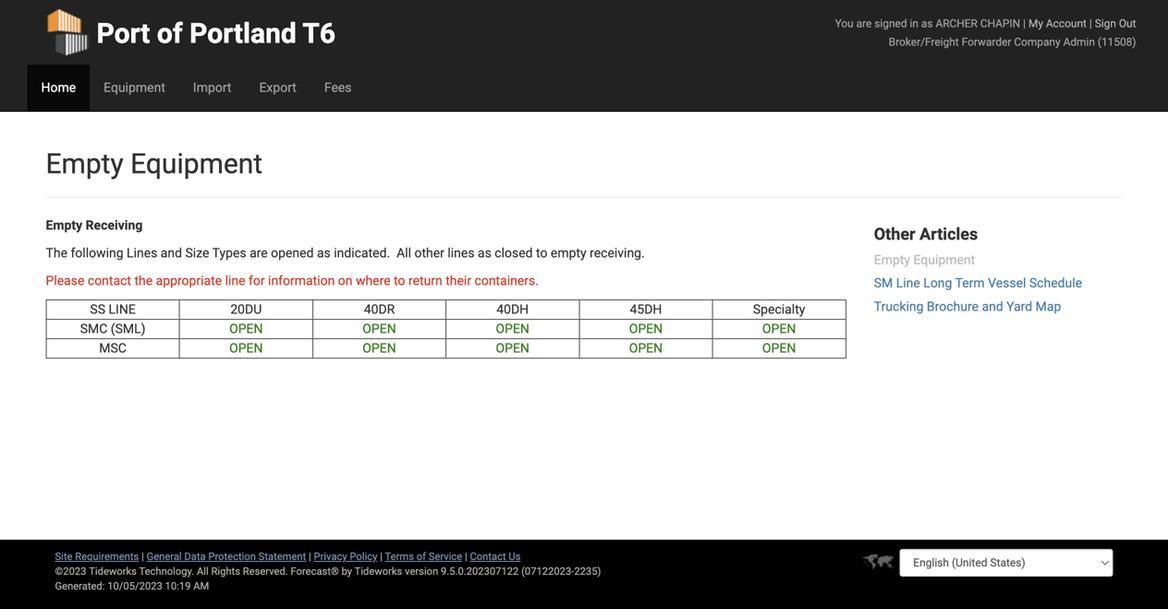 Task type: vqa. For each thing, say whether or not it's contained in the screenshot.


Task type: locate. For each thing, give the bounding box(es) containing it.
trucking brochure and yard map link
[[875, 299, 1062, 315]]

the
[[46, 246, 67, 261]]

1 vertical spatial of
[[417, 551, 426, 563]]

10:19
[[165, 580, 191, 592]]

my account link
[[1029, 17, 1088, 30]]

appropriate
[[156, 273, 222, 289]]

|
[[1024, 17, 1027, 30], [1090, 17, 1093, 30], [142, 551, 144, 563], [309, 551, 311, 563], [380, 551, 383, 563], [465, 551, 468, 563]]

you
[[836, 17, 854, 30]]

0 vertical spatial are
[[857, 17, 872, 30]]

are
[[857, 17, 872, 30], [250, 246, 268, 261]]

empty receiving
[[46, 218, 143, 233]]

(sml)
[[111, 321, 146, 337]]

terms of service link
[[385, 551, 463, 563]]

please contact the appropriate line for information on where to return their containers.
[[46, 273, 539, 289]]

2 vertical spatial empty
[[875, 252, 911, 268]]

as right in
[[922, 17, 934, 30]]

receiving.
[[590, 246, 645, 261]]

types
[[212, 246, 247, 261]]

0 vertical spatial of
[[157, 17, 183, 50]]

privacy
[[314, 551, 347, 563]]

policy
[[350, 551, 378, 563]]

as right opened
[[317, 246, 331, 261]]

0 vertical spatial and
[[161, 246, 182, 261]]

1 vertical spatial equipment
[[130, 148, 263, 180]]

port of portland t6
[[97, 17, 336, 50]]

1 vertical spatial are
[[250, 246, 268, 261]]

2 vertical spatial equipment
[[914, 252, 976, 268]]

following
[[71, 246, 124, 261]]

to left 'return'
[[394, 273, 406, 289]]

opened
[[271, 246, 314, 261]]

empty up "sm"
[[875, 252, 911, 268]]

empty up the
[[46, 218, 82, 233]]

you are signed in as archer chapin | my account | sign out broker/freight forwarder company admin (11508)
[[836, 17, 1137, 49]]

line
[[225, 273, 246, 289]]

empty
[[46, 148, 124, 180], [46, 218, 82, 233], [875, 252, 911, 268]]

1 vertical spatial all
[[197, 566, 209, 578]]

archer
[[936, 17, 978, 30]]

all up am
[[197, 566, 209, 578]]

other
[[415, 246, 445, 261]]

equipment inside the equipment dropdown button
[[104, 80, 165, 95]]

articles
[[920, 225, 979, 244]]

vessel
[[989, 276, 1027, 291]]

as inside you are signed in as archer chapin | my account | sign out broker/freight forwarder company admin (11508)
[[922, 17, 934, 30]]

statement
[[259, 551, 306, 563]]

term
[[956, 276, 986, 291]]

and left yard
[[983, 299, 1004, 315]]

0 vertical spatial equipment
[[104, 80, 165, 95]]

specialty
[[754, 302, 806, 317]]

site requirements link
[[55, 551, 139, 563]]

1 vertical spatial and
[[983, 299, 1004, 315]]

empty for empty equipment
[[46, 148, 124, 180]]

containers.
[[475, 273, 539, 289]]

lines
[[448, 246, 475, 261]]

equipment down port
[[104, 80, 165, 95]]

0 horizontal spatial to
[[394, 273, 406, 289]]

(11508)
[[1099, 36, 1137, 49]]

| up 9.5.0.202307122
[[465, 551, 468, 563]]

equipment down "import" dropdown button
[[130, 148, 263, 180]]

general data protection statement link
[[147, 551, 306, 563]]

are right the you on the right top of page
[[857, 17, 872, 30]]

0 vertical spatial empty
[[46, 148, 124, 180]]

other
[[875, 225, 916, 244]]

as right lines
[[478, 246, 492, 261]]

1 vertical spatial empty
[[46, 218, 82, 233]]

empty up the empty receiving
[[46, 148, 124, 180]]

all left other
[[397, 246, 412, 261]]

equipment up 'long' at the right top of the page
[[914, 252, 976, 268]]

empty equipment
[[46, 148, 263, 180]]

export
[[259, 80, 297, 95]]

closed
[[495, 246, 533, 261]]

and left size
[[161, 246, 182, 261]]

2 horizontal spatial as
[[922, 17, 934, 30]]

0 horizontal spatial are
[[250, 246, 268, 261]]

other articles empty equipment sm line long term vessel schedule trucking brochure and yard map
[[875, 225, 1083, 315]]

1 horizontal spatial and
[[983, 299, 1004, 315]]

equipment
[[104, 80, 165, 95], [130, 148, 263, 180], [914, 252, 976, 268]]

site
[[55, 551, 73, 563]]

0 vertical spatial to
[[536, 246, 548, 261]]

20du
[[231, 302, 262, 317]]

of up "version"
[[417, 551, 426, 563]]

contact
[[88, 273, 131, 289]]

of right port
[[157, 17, 183, 50]]

45dh
[[630, 302, 663, 317]]

0 horizontal spatial as
[[317, 246, 331, 261]]

empty
[[551, 246, 587, 261]]

to left empty
[[536, 246, 548, 261]]

please
[[46, 273, 85, 289]]

site requirements | general data protection statement | privacy policy | terms of service | contact us ©2023 tideworks technology. all rights reserved. forecast® by tideworks version 9.5.0.202307122 (07122023-2235) generated: 10/05/2023 10:19 am
[[55, 551, 602, 592]]

map
[[1036, 299, 1062, 315]]

all
[[397, 246, 412, 261], [197, 566, 209, 578]]

are inside you are signed in as archer chapin | my account | sign out broker/freight forwarder company admin (11508)
[[857, 17, 872, 30]]

home button
[[27, 65, 90, 111]]

msc
[[99, 341, 127, 356]]

1 horizontal spatial are
[[857, 17, 872, 30]]

smc (sml)
[[80, 321, 146, 337]]

| left general
[[142, 551, 144, 563]]

ss line
[[90, 302, 136, 317]]

1 horizontal spatial all
[[397, 246, 412, 261]]

t6
[[303, 17, 336, 50]]

export button
[[246, 65, 311, 111]]

0 horizontal spatial all
[[197, 566, 209, 578]]

are up for
[[250, 246, 268, 261]]

the
[[135, 273, 153, 289]]

all inside site requirements | general data protection statement | privacy policy | terms of service | contact us ©2023 tideworks technology. all rights reserved. forecast® by tideworks version 9.5.0.202307122 (07122023-2235) generated: 10/05/2023 10:19 am
[[197, 566, 209, 578]]

1 horizontal spatial of
[[417, 551, 426, 563]]

my
[[1029, 17, 1044, 30]]

0 vertical spatial all
[[397, 246, 412, 261]]

9.5.0.202307122
[[441, 566, 519, 578]]

and inside 'other articles empty equipment sm line long term vessel schedule trucking brochure and yard map'
[[983, 299, 1004, 315]]

open
[[229, 321, 263, 337], [363, 321, 396, 337], [496, 321, 530, 337], [630, 321, 663, 337], [763, 321, 797, 337], [229, 341, 263, 356], [363, 341, 396, 356], [496, 341, 530, 356], [630, 341, 663, 356], [763, 341, 797, 356]]



Task type: describe. For each thing, give the bounding box(es) containing it.
equipment button
[[90, 65, 179, 111]]

import button
[[179, 65, 246, 111]]

import
[[193, 80, 232, 95]]

company
[[1015, 36, 1061, 49]]

sign
[[1096, 17, 1117, 30]]

40dr
[[364, 302, 395, 317]]

privacy policy link
[[314, 551, 378, 563]]

line
[[109, 302, 136, 317]]

version
[[405, 566, 439, 578]]

0 horizontal spatial of
[[157, 17, 183, 50]]

line
[[897, 276, 921, 291]]

1 vertical spatial to
[[394, 273, 406, 289]]

brochure
[[928, 299, 979, 315]]

tideworks
[[355, 566, 403, 578]]

forwarder
[[962, 36, 1012, 49]]

equipment inside 'other articles empty equipment sm line long term vessel schedule trucking brochure and yard map'
[[914, 252, 976, 268]]

general
[[147, 551, 182, 563]]

| left my
[[1024, 17, 1027, 30]]

smc
[[80, 321, 108, 337]]

return
[[409, 273, 443, 289]]

am
[[193, 580, 209, 592]]

in
[[911, 17, 919, 30]]

data
[[184, 551, 206, 563]]

1 horizontal spatial as
[[478, 246, 492, 261]]

reserved.
[[243, 566, 288, 578]]

the following lines and size types are opened as indicated.  all other lines as closed to empty receiving.
[[46, 246, 645, 261]]

trucking
[[875, 299, 924, 315]]

| up tideworks
[[380, 551, 383, 563]]

by
[[342, 566, 352, 578]]

protection
[[208, 551, 256, 563]]

long
[[924, 276, 953, 291]]

service
[[429, 551, 463, 563]]

contact
[[470, 551, 506, 563]]

| up forecast®
[[309, 551, 311, 563]]

empty inside 'other articles empty equipment sm line long term vessel schedule trucking brochure and yard map'
[[875, 252, 911, 268]]

ss
[[90, 302, 105, 317]]

generated:
[[55, 580, 105, 592]]

rights
[[211, 566, 240, 578]]

portland
[[190, 17, 297, 50]]

sign out link
[[1096, 17, 1137, 30]]

technology.
[[139, 566, 194, 578]]

home
[[41, 80, 76, 95]]

where
[[356, 273, 391, 289]]

receiving
[[86, 218, 143, 233]]

account
[[1047, 17, 1088, 30]]

their
[[446, 273, 472, 289]]

out
[[1120, 17, 1137, 30]]

(07122023-
[[522, 566, 575, 578]]

us
[[509, 551, 521, 563]]

of inside site requirements | general data protection statement | privacy policy | terms of service | contact us ©2023 tideworks technology. all rights reserved. forecast® by tideworks version 9.5.0.202307122 (07122023-2235) generated: 10/05/2023 10:19 am
[[417, 551, 426, 563]]

on
[[338, 273, 353, 289]]

size
[[185, 246, 209, 261]]

2235)
[[575, 566, 602, 578]]

port of portland t6 link
[[46, 0, 336, 65]]

yard
[[1007, 299, 1033, 315]]

forecast®
[[291, 566, 339, 578]]

lines
[[127, 246, 158, 261]]

empty for empty receiving
[[46, 218, 82, 233]]

| left sign
[[1090, 17, 1093, 30]]

fees button
[[311, 65, 366, 111]]

fees
[[324, 80, 352, 95]]

contact us link
[[470, 551, 521, 563]]

for
[[249, 273, 265, 289]]

schedule
[[1030, 276, 1083, 291]]

40dh
[[497, 302, 529, 317]]

information
[[268, 273, 335, 289]]

port
[[97, 17, 150, 50]]

admin
[[1064, 36, 1096, 49]]

sm line long term vessel schedule link
[[875, 276, 1083, 291]]

©2023 tideworks
[[55, 566, 137, 578]]

signed
[[875, 17, 908, 30]]

broker/freight
[[889, 36, 960, 49]]

1 horizontal spatial to
[[536, 246, 548, 261]]

0 horizontal spatial and
[[161, 246, 182, 261]]



